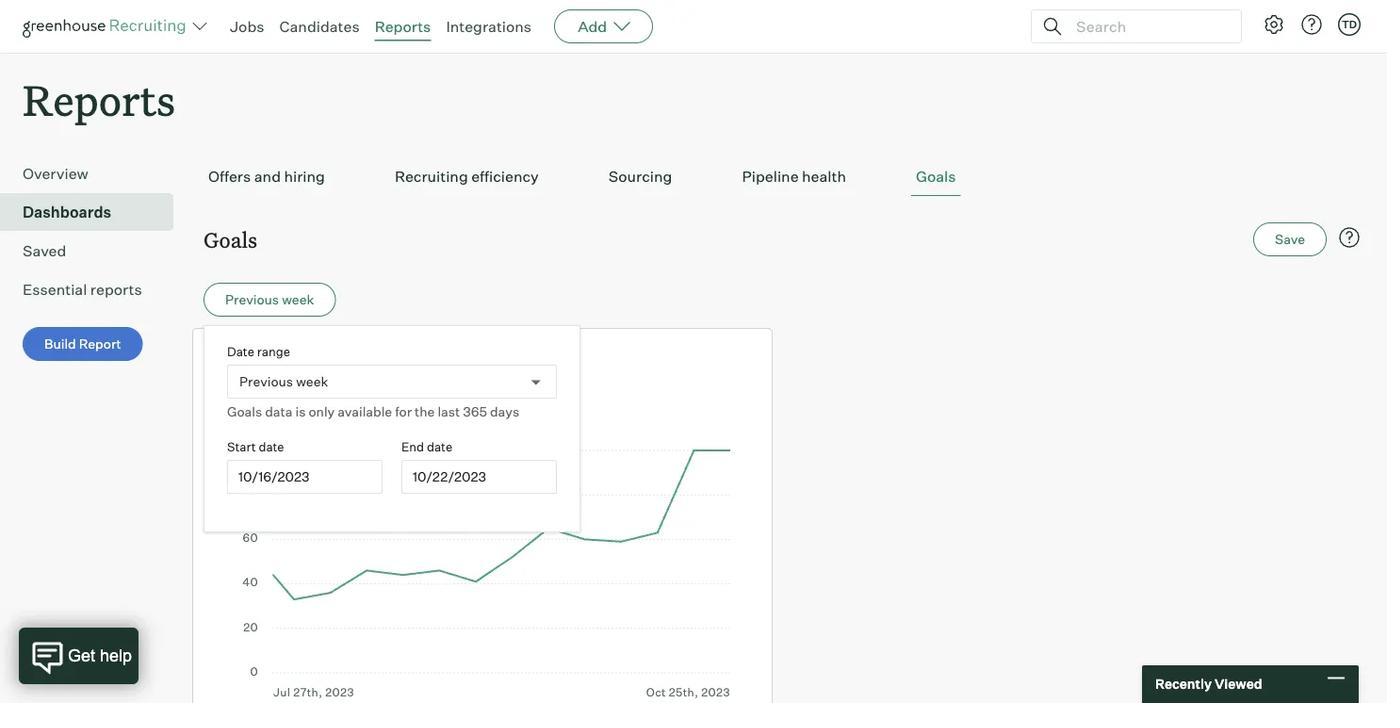 Task type: locate. For each thing, give the bounding box(es) containing it.
previous
[[225, 291, 279, 308], [239, 373, 293, 390]]

1 vertical spatial goals
[[204, 225, 257, 253]]

date right the start
[[259, 439, 284, 454]]

sourcing button
[[604, 158, 677, 196]]

save
[[1275, 231, 1306, 248]]

previous week up range
[[225, 291, 314, 308]]

reports down greenhouse recruiting image at top left
[[23, 72, 175, 127]]

0 vertical spatial week
[[282, 291, 314, 308]]

time link
[[208, 344, 263, 373]]

0 horizontal spatial reports
[[23, 72, 175, 127]]

stage
[[285, 346, 339, 372]]

date right "end"
[[427, 439, 453, 454]]

date
[[259, 439, 284, 454], [427, 439, 453, 454]]

offers and hiring button
[[204, 158, 330, 196]]

goals
[[916, 167, 956, 186], [204, 225, 257, 253], [227, 404, 262, 420]]

1 horizontal spatial date
[[427, 439, 453, 454]]

previous week down in 'link'
[[239, 373, 328, 390]]

0 vertical spatial reports
[[375, 17, 431, 36]]

end
[[402, 439, 424, 454]]

0 vertical spatial goals
[[916, 167, 956, 186]]

available
[[338, 404, 392, 420]]

greenhouse recruiting image
[[23, 15, 192, 38]]

2 date from the left
[[427, 439, 453, 454]]

report
[[79, 336, 121, 352]]

0 vertical spatial previous
[[225, 291, 279, 308]]

10/16/2023
[[238, 469, 310, 485]]

days
[[490, 404, 520, 420]]

date for start date
[[259, 439, 284, 454]]

week down stage link at the left of page
[[296, 373, 328, 390]]

efficiency
[[471, 167, 539, 186]]

save button
[[1254, 223, 1327, 257]]

date range
[[227, 344, 290, 359]]

stage link
[[285, 344, 339, 373]]

dashboards
[[23, 203, 111, 222]]

integrations link
[[446, 17, 532, 36]]

47%
[[235, 387, 281, 415]]

1 vertical spatial previous
[[239, 373, 293, 390]]

1 date from the left
[[259, 439, 284, 454]]

reports right candidates link
[[375, 17, 431, 36]]

365
[[463, 404, 487, 420]]

viewed
[[1215, 676, 1263, 692]]

end date
[[402, 439, 453, 454]]

previous down in at the left
[[239, 373, 293, 390]]

goals button
[[911, 158, 961, 196]]

week up range
[[282, 291, 314, 308]]

10/22/2023
[[413, 469, 486, 485]]

faq image
[[1339, 226, 1361, 249]]

offers
[[208, 167, 251, 186]]

reports
[[375, 17, 431, 36], [23, 72, 175, 127]]

0 horizontal spatial date
[[259, 439, 284, 454]]

in link
[[263, 344, 285, 373]]

pipeline health button
[[738, 158, 851, 196]]

dashboards link
[[23, 201, 166, 224]]

date
[[227, 344, 254, 359]]

1 vertical spatial reports
[[23, 72, 175, 127]]

previous week button
[[204, 283, 336, 317]]

essential reports
[[23, 280, 142, 299]]

td button
[[1339, 13, 1361, 36]]

week
[[282, 291, 314, 308], [296, 373, 328, 390]]

the
[[415, 404, 435, 420]]

pipeline
[[742, 167, 799, 186]]

configure image
[[1263, 13, 1286, 36]]

candidates
[[279, 17, 360, 36]]

previous week
[[225, 291, 314, 308], [239, 373, 328, 390]]

previous up date range
[[225, 291, 279, 308]]

pipeline health
[[742, 167, 846, 186]]

0 vertical spatial previous week
[[225, 291, 314, 308]]

tab list
[[204, 158, 1365, 196]]



Task type: describe. For each thing, give the bounding box(es) containing it.
time
[[208, 346, 259, 372]]

td
[[1342, 18, 1357, 31]]

add
[[578, 17, 607, 36]]

recruiting
[[395, 167, 468, 186]]

build
[[44, 336, 76, 352]]

start
[[227, 439, 256, 454]]

offers and hiring
[[208, 167, 325, 186]]

reports
[[90, 280, 142, 299]]

xychart image
[[235, 445, 731, 699]]

previous inside button
[[225, 291, 279, 308]]

time in
[[208, 346, 285, 372]]

overview link
[[23, 162, 166, 185]]

1 horizontal spatial reports
[[375, 17, 431, 36]]

previous week inside button
[[225, 291, 314, 308]]

start date
[[227, 439, 284, 454]]

health
[[802, 167, 846, 186]]

for
[[395, 404, 412, 420]]

build report
[[44, 336, 121, 352]]

in
[[263, 346, 281, 372]]

jobs link
[[230, 17, 264, 36]]

Search text field
[[1072, 13, 1224, 40]]

recently
[[1156, 676, 1212, 692]]

hiring
[[284, 167, 325, 186]]

1 vertical spatial week
[[296, 373, 328, 390]]

recently viewed
[[1156, 676, 1263, 692]]

reports link
[[375, 17, 431, 36]]

add button
[[554, 9, 653, 43]]

week inside button
[[282, 291, 314, 308]]

only
[[309, 404, 335, 420]]

essential
[[23, 280, 87, 299]]

build report button
[[23, 327, 143, 361]]

saved
[[23, 241, 66, 260]]

goals inside button
[[916, 167, 956, 186]]

recruiting efficiency
[[395, 167, 539, 186]]

1 vertical spatial previous week
[[239, 373, 328, 390]]

overview
[[23, 164, 88, 183]]

last
[[438, 404, 460, 420]]

td button
[[1335, 9, 1365, 40]]

data
[[265, 404, 293, 420]]

tab list containing offers and hiring
[[204, 158, 1365, 196]]

jobs
[[230, 17, 264, 36]]

essential reports link
[[23, 278, 166, 301]]

range
[[257, 344, 290, 359]]

2 vertical spatial goals
[[227, 404, 262, 420]]

date for end date
[[427, 439, 453, 454]]

saved link
[[23, 240, 166, 262]]

goals data is only available for the last 365 days
[[227, 404, 520, 420]]

is
[[296, 404, 306, 420]]

candidates link
[[279, 17, 360, 36]]

integrations
[[446, 17, 532, 36]]

recruiting efficiency button
[[390, 158, 544, 196]]

sourcing
[[609, 167, 672, 186]]

and
[[254, 167, 281, 186]]



Task type: vqa. For each thing, say whether or not it's contained in the screenshot.
topmost the Discipline
no



